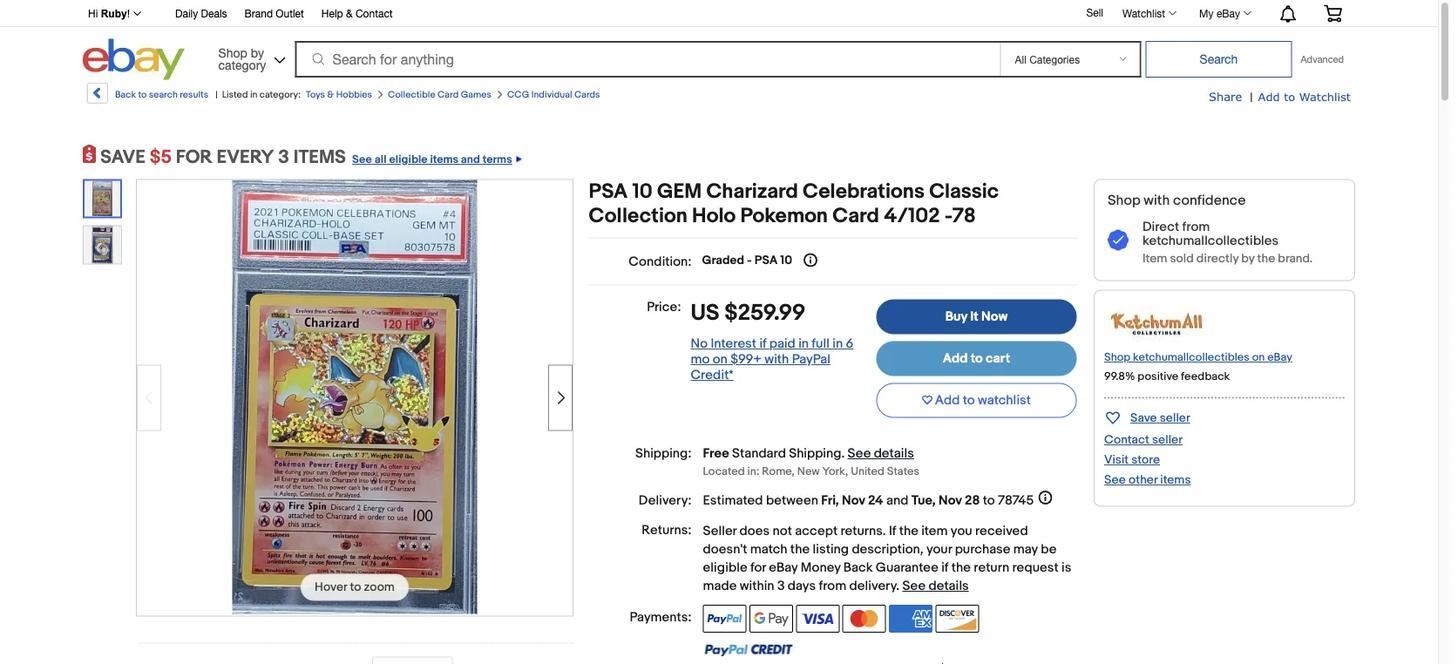 Task type: locate. For each thing, give the bounding box(es) containing it.
and left terms
[[461, 153, 480, 167]]

paid
[[770, 336, 796, 352]]

to inside button
[[963, 393, 975, 409]]

& right toys
[[327, 89, 334, 100]]

0 horizontal spatial details
[[874, 446, 914, 462]]

1 vertical spatial eligible
[[703, 560, 748, 576]]

2 vertical spatial add
[[935, 393, 960, 409]]

watchlist
[[1123, 7, 1166, 19], [1300, 89, 1351, 103]]

0 vertical spatial add
[[1259, 89, 1281, 103]]

0 vertical spatial back
[[115, 89, 136, 100]]

share button
[[1209, 89, 1243, 105]]

1 horizontal spatial and
[[887, 493, 909, 508]]

shop inside shop by category
[[218, 45, 247, 60]]

0 horizontal spatial on
[[713, 352, 728, 367]]

6
[[846, 336, 854, 352]]

contact right help
[[356, 7, 393, 20]]

save $5 for every 3 items
[[100, 146, 346, 169]]

0 vertical spatial watchlist
[[1123, 7, 1166, 19]]

add for add to cart
[[943, 351, 968, 367]]

2 vertical spatial shop
[[1105, 351, 1131, 364]]

from down 'money'
[[819, 579, 847, 594]]

0 horizontal spatial nov
[[842, 493, 866, 508]]

picture 1 of 2 image
[[85, 181, 120, 217]]

graded
[[702, 253, 745, 268]]

-
[[945, 204, 953, 229], [747, 253, 752, 268]]

1 horizontal spatial 10
[[781, 253, 793, 268]]

add down add to cart link
[[935, 393, 960, 409]]

ketchumallcollectibles inside direct from ketchumallcollectibles item sold directly by the brand.
[[1143, 233, 1279, 248]]

1 vertical spatial 3
[[778, 579, 785, 594]]

seller down save seller
[[1153, 433, 1183, 448]]

your
[[927, 542, 952, 558]]

if
[[889, 524, 897, 539]]

new
[[797, 465, 820, 478]]

2 vertical spatial ebay
[[769, 560, 798, 576]]

78745
[[998, 493, 1034, 508]]

0 vertical spatial 3
[[278, 146, 289, 169]]

contact seller link
[[1105, 433, 1183, 448]]

1 vertical spatial by
[[1242, 251, 1255, 266]]

listing
[[813, 542, 849, 558]]

contact
[[356, 7, 393, 20], [1105, 433, 1150, 448]]

hi
[[88, 8, 98, 20]]

1 horizontal spatial by
[[1242, 251, 1255, 266]]

the down purchase
[[952, 560, 971, 576]]

1 horizontal spatial items
[[1161, 473, 1191, 488]]

none submit inside the shop by category banner
[[1146, 41, 1293, 78]]

add inside the share | add to watchlist
[[1259, 89, 1281, 103]]

& for toys
[[327, 89, 334, 100]]

1 vertical spatial if
[[942, 560, 949, 576]]

items inside contact seller visit store see other items
[[1161, 473, 1191, 488]]

to for cart
[[971, 351, 983, 367]]

| left listed
[[216, 89, 218, 100]]

1 horizontal spatial ebay
[[1217, 7, 1241, 19]]

99.8%
[[1105, 370, 1136, 383]]

0 horizontal spatial back
[[115, 89, 136, 100]]

to left "cart"
[[971, 351, 983, 367]]

ccg individual cards link
[[507, 89, 600, 100]]

see details link down the guarantee
[[903, 579, 969, 594]]

it
[[971, 309, 979, 325]]

collectible
[[388, 89, 436, 100]]

if left paid
[[760, 336, 767, 352]]

daily deals link
[[175, 5, 227, 24]]

1 horizontal spatial psa
[[755, 253, 778, 268]]

1 vertical spatial card
[[833, 204, 880, 229]]

cards
[[574, 89, 600, 100]]

to left search
[[138, 89, 147, 100]]

. up york,
[[842, 446, 845, 462]]

0 vertical spatial .
[[842, 446, 845, 462]]

1 horizontal spatial |
[[1251, 90, 1253, 105]]

paypal credit image
[[703, 643, 794, 657]]

watchlist right the sell link at the top of page
[[1123, 7, 1166, 19]]

- right graded
[[747, 253, 752, 268]]

the inside if the return request is made within 3 days from delivery
[[952, 560, 971, 576]]

ebay
[[1217, 7, 1241, 19], [1268, 351, 1293, 364], [769, 560, 798, 576]]

nov left 28
[[939, 493, 962, 508]]

by
[[251, 45, 264, 60], [1242, 251, 1255, 266]]

0 vertical spatial if
[[760, 336, 767, 352]]

advanced
[[1301, 54, 1344, 65]]

1 horizontal spatial eligible
[[703, 560, 748, 576]]

see inside "link"
[[352, 153, 372, 167]]

3 left items
[[278, 146, 289, 169]]

1 horizontal spatial -
[[945, 204, 953, 229]]

1 vertical spatial ketchumallcollectibles
[[1134, 351, 1250, 364]]

watchlist down "advanced" link
[[1300, 89, 1351, 103]]

1 vertical spatial and
[[887, 493, 909, 508]]

1 vertical spatial &
[[327, 89, 334, 100]]

. see details
[[897, 579, 969, 594]]

collectible card games link
[[388, 89, 492, 100]]

1 vertical spatial watchlist
[[1300, 89, 1351, 103]]

0 vertical spatial 10
[[633, 179, 653, 204]]

& for help
[[346, 7, 353, 20]]

by inside shop by category
[[251, 45, 264, 60]]

add for add to watchlist
[[935, 393, 960, 409]]

the left brand. at the right of page
[[1258, 251, 1276, 266]]

if down your
[[942, 560, 949, 576]]

terms
[[483, 153, 512, 167]]

1 vertical spatial from
[[819, 579, 847, 594]]

hobbies
[[336, 89, 372, 100]]

items left terms
[[430, 153, 459, 167]]

hi ruby !
[[88, 8, 130, 20]]

seller inside contact seller visit store see other items
[[1153, 433, 1183, 448]]

0 horizontal spatial items
[[430, 153, 459, 167]]

back left search
[[115, 89, 136, 100]]

back up delivery
[[844, 560, 873, 576]]

1 vertical spatial ebay
[[1268, 351, 1293, 364]]

0 vertical spatial with
[[1144, 192, 1170, 209]]

0 horizontal spatial and
[[461, 153, 480, 167]]

account navigation
[[78, 0, 1356, 27]]

in right listed
[[250, 89, 258, 100]]

3 inside if the return request is made within 3 days from delivery
[[778, 579, 785, 594]]

daily
[[175, 7, 198, 20]]

0 vertical spatial see details link
[[848, 446, 914, 462]]

ebay inside us $259.99 main content
[[769, 560, 798, 576]]

standard shipping . see details
[[732, 446, 914, 462]]

0 vertical spatial by
[[251, 45, 264, 60]]

charizard
[[707, 179, 799, 204]]

see details link for .
[[848, 446, 914, 462]]

1 horizontal spatial 3
[[778, 579, 785, 594]]

0 horizontal spatial ebay
[[769, 560, 798, 576]]

ketchumallcollectibles up directly
[[1143, 233, 1279, 248]]

buy
[[946, 309, 968, 325]]

0 horizontal spatial eligible
[[389, 153, 428, 167]]

with inside the no interest if paid in full in 6 mo on $99+ with paypal credit*
[[765, 352, 789, 367]]

. down the guarantee
[[897, 579, 900, 594]]

by down brand
[[251, 45, 264, 60]]

ebay inside account navigation
[[1217, 7, 1241, 19]]

78
[[953, 204, 976, 229]]

add right share
[[1259, 89, 1281, 103]]

see details link up united
[[848, 446, 914, 462]]

free
[[703, 446, 730, 462]]

eligible right all
[[389, 153, 428, 167]]

and inside us $259.99 main content
[[887, 493, 909, 508]]

visit store link
[[1105, 453, 1161, 468]]

shop with confidence
[[1108, 192, 1246, 209]]

watchlist inside account navigation
[[1123, 7, 1166, 19]]

outlet
[[276, 7, 304, 20]]

0 vertical spatial &
[[346, 7, 353, 20]]

see left all
[[352, 153, 372, 167]]

0 horizontal spatial if
[[760, 336, 767, 352]]

tue,
[[912, 493, 936, 508]]

1 horizontal spatial back
[[844, 560, 873, 576]]

all
[[375, 153, 387, 167]]

1 vertical spatial items
[[1161, 473, 1191, 488]]

with details__icon image
[[1108, 230, 1129, 252]]

0 horizontal spatial psa
[[589, 179, 628, 204]]

0 horizontal spatial card
[[438, 89, 459, 100]]

1 horizontal spatial watchlist
[[1300, 89, 1351, 103]]

3 left 'days'
[[778, 579, 785, 594]]

brand
[[245, 7, 273, 20]]

buy it now
[[946, 309, 1008, 325]]

0 horizontal spatial with
[[765, 352, 789, 367]]

0 horizontal spatial watchlist
[[1123, 7, 1166, 19]]

estimated
[[703, 493, 763, 508]]

2 nov from the left
[[939, 493, 962, 508]]

0 vertical spatial and
[[461, 153, 480, 167]]

my ebay link
[[1190, 3, 1260, 24]]

1 vertical spatial see details link
[[903, 579, 969, 594]]

1 vertical spatial seller
[[1153, 433, 1183, 448]]

1 vertical spatial contact
[[1105, 433, 1150, 448]]

visit
[[1105, 453, 1129, 468]]

on inside the no interest if paid in full in 6 mo on $99+ with paypal credit*
[[713, 352, 728, 367]]

by inside direct from ketchumallcollectibles item sold directly by the brand.
[[1242, 251, 1255, 266]]

help & contact link
[[322, 5, 393, 24]]

item
[[1143, 251, 1168, 266]]

& inside account navigation
[[346, 7, 353, 20]]

gem
[[657, 179, 702, 204]]

in:
[[748, 465, 760, 478]]

if inside if the return request is made within 3 days from delivery
[[942, 560, 949, 576]]

0 horizontal spatial in
[[250, 89, 258, 100]]

card left 'games'
[[438, 89, 459, 100]]

seller inside button
[[1160, 411, 1191, 426]]

0 vertical spatial seller
[[1160, 411, 1191, 426]]

shop ketchumallcollectibles on ebay
[[1105, 351, 1293, 364]]

us
[[691, 300, 720, 327]]

with up direct in the top right of the page
[[1144, 192, 1170, 209]]

the right if
[[899, 524, 919, 539]]

1 horizontal spatial nov
[[939, 493, 962, 508]]

0 horizontal spatial by
[[251, 45, 264, 60]]

details up discover 'image'
[[929, 579, 969, 594]]

contact up visit store link
[[1105, 433, 1150, 448]]

brand.
[[1279, 251, 1313, 266]]

details up states
[[874, 446, 914, 462]]

add down buy
[[943, 351, 968, 367]]

your shopping cart image
[[1324, 5, 1344, 22]]

us $259.99 main content
[[589, 179, 1079, 664]]

| inside the share | add to watchlist
[[1251, 90, 1253, 105]]

1 horizontal spatial &
[[346, 7, 353, 20]]

seller right save
[[1160, 411, 1191, 426]]

0 vertical spatial ketchumallcollectibles
[[1143, 233, 1279, 248]]

- right 4/102
[[945, 204, 953, 229]]

contact inside contact seller visit store see other items
[[1105, 433, 1150, 448]]

full
[[812, 336, 830, 352]]

seller does not accept returns. if the item you received doesn't match the listing description, your purchase may be eligible for
[[703, 524, 1057, 576]]

0 vertical spatial ebay
[[1217, 7, 1241, 19]]

0 horizontal spatial 10
[[633, 179, 653, 204]]

10 left more information - about this item condition icon
[[781, 253, 793, 268]]

shop for shop with confidence
[[1108, 192, 1141, 209]]

see down the visit
[[1105, 473, 1126, 488]]

watchlist link
[[1113, 3, 1185, 24]]

0 horizontal spatial from
[[819, 579, 847, 594]]

if inside the no interest if paid in full in 6 mo on $99+ with paypal credit*
[[760, 336, 767, 352]]

shop up 99.8%
[[1105, 351, 1131, 364]]

no interest if paid in full in 6 mo on $99+ with paypal credit*
[[691, 336, 854, 383]]

0 vertical spatial eligible
[[389, 153, 428, 167]]

toys
[[306, 89, 325, 100]]

& right help
[[346, 7, 353, 20]]

ketchumallcollectibles up the feedback
[[1134, 351, 1250, 364]]

Search for anything text field
[[298, 43, 997, 76]]

to right 28
[[983, 493, 995, 508]]

with
[[1144, 192, 1170, 209], [765, 352, 789, 367]]

items right the other
[[1161, 473, 1191, 488]]

picture 2 of 2 image
[[84, 226, 121, 264]]

card
[[438, 89, 459, 100], [833, 204, 880, 229]]

1 horizontal spatial from
[[1183, 219, 1210, 235]]

discover image
[[936, 605, 980, 633]]

by right directly
[[1242, 251, 1255, 266]]

from
[[1183, 219, 1210, 235], [819, 579, 847, 594]]

| listed in category:
[[216, 89, 301, 100]]

with right $99+
[[765, 352, 789, 367]]

0 vertical spatial psa
[[589, 179, 628, 204]]

0 horizontal spatial &
[[327, 89, 334, 100]]

sell link
[[1079, 6, 1112, 18]]

1 vertical spatial details
[[929, 579, 969, 594]]

seller for contact
[[1153, 433, 1183, 448]]

eligible down the "doesn't"
[[703, 560, 748, 576]]

psa 10 gem charizard celebrations classic collection holo pokemon card 4/102 -78 - picture 1 of 2 image
[[232, 178, 477, 614]]

in left full
[[799, 336, 809, 352]]

1 vertical spatial .
[[897, 579, 900, 594]]

add to watchlist
[[935, 393, 1031, 409]]

in left 6
[[833, 336, 843, 352]]

shop up with details__icon
[[1108, 192, 1141, 209]]

nov left 24 on the bottom of page
[[842, 493, 866, 508]]

None submit
[[1146, 41, 1293, 78]]

add inside button
[[935, 393, 960, 409]]

0 vertical spatial shop
[[218, 45, 247, 60]]

1 vertical spatial psa
[[755, 253, 778, 268]]

1 vertical spatial back
[[844, 560, 873, 576]]

standard
[[732, 446, 786, 462]]

on
[[1253, 351, 1265, 364], [713, 352, 728, 367]]

card left 4/102
[[833, 204, 880, 229]]

items inside see all eligible items and terms "link"
[[430, 153, 459, 167]]

request
[[1013, 560, 1059, 576]]

|
[[216, 89, 218, 100], [1251, 90, 1253, 105]]

0 vertical spatial from
[[1183, 219, 1210, 235]]

to down "advanced" link
[[1285, 89, 1296, 103]]

watchlist inside the share | add to watchlist
[[1300, 89, 1351, 103]]

1 vertical spatial add
[[943, 351, 968, 367]]

| right share button
[[1251, 90, 1253, 105]]

american express image
[[889, 605, 933, 633]]

1 vertical spatial 10
[[781, 253, 793, 268]]

direct from ketchumallcollectibles item sold directly by the brand.
[[1143, 219, 1313, 266]]

10 left the gem at the top left
[[633, 179, 653, 204]]

ccg individual cards
[[507, 89, 600, 100]]

1 horizontal spatial if
[[942, 560, 949, 576]]

0 vertical spatial contact
[[356, 7, 393, 20]]

shop up listed
[[218, 45, 247, 60]]

!
[[127, 8, 130, 20]]

1 horizontal spatial card
[[833, 204, 880, 229]]

does
[[740, 524, 770, 539]]

is
[[1062, 560, 1072, 576]]

0 horizontal spatial contact
[[356, 7, 393, 20]]

0 horizontal spatial 3
[[278, 146, 289, 169]]

see down the guarantee
[[903, 579, 926, 594]]

psa left the gem at the top left
[[589, 179, 628, 204]]

pokemon
[[741, 204, 828, 229]]

other
[[1129, 473, 1158, 488]]

credit*
[[691, 367, 734, 383]]

0 horizontal spatial -
[[747, 253, 752, 268]]

from down the 'confidence'
[[1183, 219, 1210, 235]]

to left watchlist
[[963, 393, 975, 409]]

1 vertical spatial -
[[747, 253, 752, 268]]

1 horizontal spatial contact
[[1105, 433, 1150, 448]]

1 vertical spatial with
[[765, 352, 789, 367]]

the down 'accept'
[[791, 542, 810, 558]]

psa right graded
[[755, 253, 778, 268]]

0 vertical spatial items
[[430, 153, 459, 167]]

and right 24 on the bottom of page
[[887, 493, 909, 508]]

0 vertical spatial card
[[438, 89, 459, 100]]

to for watchlist
[[963, 393, 975, 409]]

0 vertical spatial -
[[945, 204, 953, 229]]

1 vertical spatial shop
[[1108, 192, 1141, 209]]

$99+
[[731, 352, 762, 367]]

visa image
[[796, 605, 840, 633]]



Task type: vqa. For each thing, say whether or not it's contained in the screenshot.
the Headphones link
no



Task type: describe. For each thing, give the bounding box(es) containing it.
paypal image
[[703, 605, 747, 633]]

guarantee
[[876, 560, 939, 576]]

rome,
[[762, 465, 795, 478]]

0 vertical spatial details
[[874, 446, 914, 462]]

graded - psa 10
[[702, 253, 793, 268]]

return
[[974, 560, 1010, 576]]

if the return request is made within 3 days from delivery
[[703, 560, 1072, 594]]

interest
[[711, 336, 757, 352]]

the inside direct from ketchumallcollectibles item sold directly by the brand.
[[1258, 251, 1276, 266]]

save
[[100, 146, 146, 169]]

returns.
[[841, 524, 886, 539]]

paypal
[[792, 352, 831, 367]]

toys & hobbies
[[306, 89, 372, 100]]

contact inside account navigation
[[356, 7, 393, 20]]

buy it now link
[[877, 300, 1077, 334]]

to for search
[[138, 89, 147, 100]]

1 horizontal spatial details
[[929, 579, 969, 594]]

ccg
[[507, 89, 529, 100]]

every
[[217, 146, 274, 169]]

share | add to watchlist
[[1209, 89, 1351, 105]]

see details link for details
[[903, 579, 969, 594]]

delivery
[[850, 579, 897, 594]]

category
[[218, 58, 266, 72]]

eligible inside seller does not accept returns. if the item you received doesn't match the listing description, your purchase may be eligible for
[[703, 560, 748, 576]]

accept
[[795, 524, 838, 539]]

1 horizontal spatial .
[[897, 579, 900, 594]]

see up united
[[848, 446, 871, 462]]

store
[[1132, 453, 1161, 468]]

search
[[149, 89, 178, 100]]

shop for shop ketchumallcollectibles on ebay
[[1105, 351, 1131, 364]]

shipping:
[[636, 446, 692, 462]]

1 horizontal spatial in
[[799, 336, 809, 352]]

see inside contact seller visit store see other items
[[1105, 473, 1126, 488]]

directly
[[1197, 251, 1239, 266]]

returns:
[[642, 522, 692, 538]]

eligible inside "link"
[[389, 153, 428, 167]]

back inside us $259.99 main content
[[844, 560, 873, 576]]

purchase
[[955, 542, 1011, 558]]

not
[[773, 524, 792, 539]]

results
[[180, 89, 209, 100]]

seller
[[703, 524, 737, 539]]

york,
[[823, 465, 849, 478]]

you
[[951, 524, 973, 539]]

from inside direct from ketchumallcollectibles item sold directly by the brand.
[[1183, 219, 1210, 235]]

my
[[1200, 7, 1214, 19]]

2 horizontal spatial in
[[833, 336, 843, 352]]

advanced link
[[1293, 42, 1353, 77]]

28
[[965, 493, 980, 508]]

watchlist
[[978, 393, 1031, 409]]

items
[[294, 146, 346, 169]]

1 nov from the left
[[842, 493, 866, 508]]

description,
[[852, 542, 924, 558]]

99.8% positive feedback
[[1105, 370, 1230, 383]]

- inside psa 10 gem charizard celebrations classic collection holo pokemon card 4/102 -78
[[945, 204, 953, 229]]

games
[[461, 89, 492, 100]]

match
[[750, 542, 788, 558]]

delivery:
[[639, 493, 692, 508]]

mo
[[691, 352, 710, 367]]

2 horizontal spatial ebay
[[1268, 351, 1293, 364]]

for
[[751, 560, 766, 576]]

made
[[703, 579, 737, 594]]

collectible card games
[[388, 89, 492, 100]]

and inside see all eligible items and terms "link"
[[461, 153, 480, 167]]

to inside the share | add to watchlist
[[1285, 89, 1296, 103]]

collection
[[589, 204, 688, 229]]

see all eligible items and terms
[[352, 153, 512, 167]]

individual
[[532, 89, 572, 100]]

sell
[[1087, 6, 1104, 18]]

save seller
[[1131, 411, 1191, 426]]

psa inside psa 10 gem charizard celebrations classic collection holo pokemon card 4/102 -78
[[589, 179, 628, 204]]

item direct from brand image
[[1105, 306, 1209, 342]]

help
[[322, 7, 343, 20]]

for
[[176, 146, 213, 169]]

master card image
[[843, 605, 886, 633]]

1 horizontal spatial with
[[1144, 192, 1170, 209]]

estimated between fri, nov 24 and tue, nov 28 to 78745
[[703, 493, 1034, 508]]

feedback
[[1182, 370, 1230, 383]]

sold
[[1170, 251, 1194, 266]]

received
[[976, 524, 1029, 539]]

card inside psa 10 gem charizard celebrations classic collection holo pokemon card 4/102 -78
[[833, 204, 880, 229]]

no
[[691, 336, 708, 352]]

save seller button
[[1105, 408, 1191, 428]]

24
[[868, 493, 884, 508]]

doesn't
[[703, 542, 748, 558]]

located in: rome, new york, united states
[[703, 465, 920, 478]]

4/102
[[884, 204, 940, 229]]

more information - about this item condition image
[[804, 253, 818, 267]]

$5
[[150, 146, 172, 169]]

shop by category banner
[[78, 0, 1356, 85]]

add to cart link
[[877, 341, 1077, 376]]

states
[[887, 465, 920, 478]]

10 inside psa 10 gem charizard celebrations classic collection holo pokemon card 4/102 -78
[[633, 179, 653, 204]]

help & contact
[[322, 7, 393, 20]]

0 horizontal spatial .
[[842, 446, 845, 462]]

category:
[[260, 89, 301, 100]]

save
[[1131, 411, 1158, 426]]

from inside if the return request is made within 3 days from delivery
[[819, 579, 847, 594]]

add to watchlist link
[[1259, 89, 1351, 105]]

cart
[[986, 351, 1011, 367]]

shop for shop by category
[[218, 45, 247, 60]]

seller for save
[[1160, 411, 1191, 426]]

add to cart
[[943, 351, 1011, 367]]

listed
[[222, 89, 248, 100]]

holo
[[692, 204, 736, 229]]

1 horizontal spatial on
[[1253, 351, 1265, 364]]

0 horizontal spatial |
[[216, 89, 218, 100]]

brand outlet
[[245, 7, 304, 20]]

money
[[801, 560, 841, 576]]

fri,
[[822, 493, 839, 508]]

see all eligible items and terms link
[[346, 146, 522, 169]]

be
[[1041, 542, 1057, 558]]

google pay image
[[750, 605, 793, 633]]



